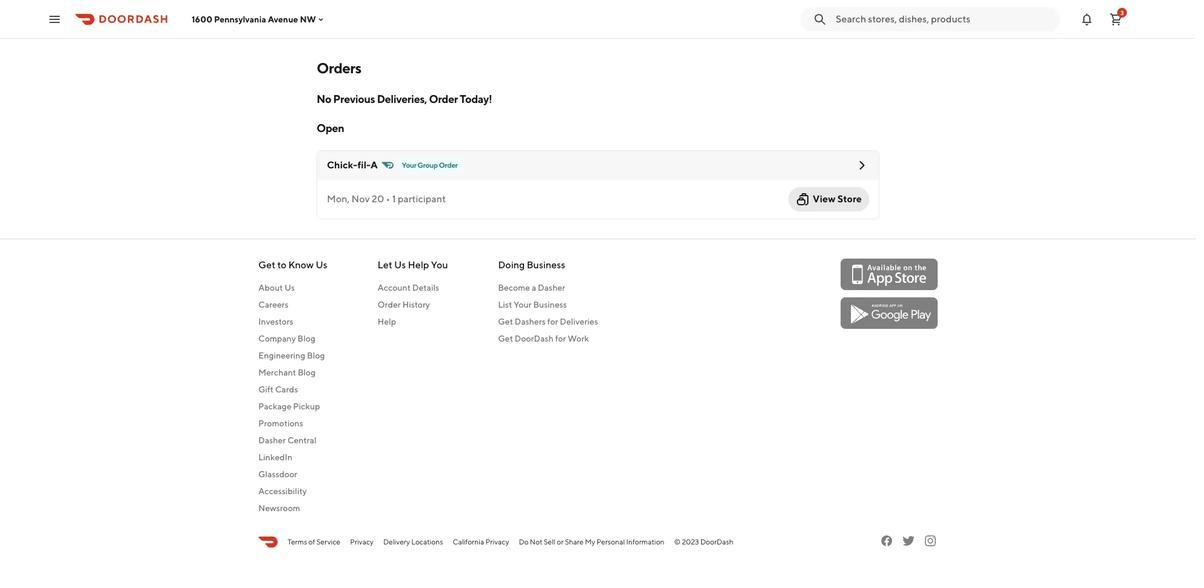 Task type: describe. For each thing, give the bounding box(es) containing it.
0 vertical spatial your
[[402, 161, 416, 170]]

1
[[392, 193, 396, 205]]

1 horizontal spatial dasher
[[538, 283, 565, 293]]

of
[[308, 538, 315, 547]]

nw
[[300, 14, 316, 24]]

today!
[[460, 93, 492, 106]]

list
[[498, 300, 512, 310]]

doordash on facebook image
[[879, 534, 894, 549]]

1 vertical spatial doordash
[[700, 538, 733, 547]]

package pickup
[[258, 402, 320, 412]]

promotions link
[[258, 418, 327, 430]]

for for doordash
[[555, 334, 566, 344]]

get for get doordash for work
[[498, 334, 513, 344]]

0 vertical spatial doordash
[[515, 334, 554, 344]]

us for about us
[[285, 283, 295, 293]]

us for let us help you
[[394, 260, 406, 271]]

1600
[[192, 14, 212, 24]]

terms
[[288, 538, 307, 547]]

newsroom link
[[258, 503, 327, 515]]

©
[[674, 538, 681, 547]]

list your business
[[498, 300, 567, 310]]

cards
[[275, 385, 298, 395]]

0 vertical spatial business
[[527, 260, 565, 271]]

get for get dashers for deliveries
[[498, 317, 513, 327]]

deliveries,
[[377, 93, 427, 106]]

package
[[258, 402, 291, 412]]

gift
[[258, 385, 274, 395]]

personal
[[597, 538, 625, 547]]

package pickup link
[[258, 401, 327, 413]]

company
[[258, 334, 296, 344]]

company blog
[[258, 334, 315, 344]]

group
[[417, 161, 438, 170]]

investors link
[[258, 316, 327, 328]]

get for get to know us
[[258, 260, 275, 271]]

view store link
[[789, 187, 869, 212]]

1600 pennsylvania avenue nw
[[192, 14, 316, 24]]

account details link
[[378, 282, 448, 294]]

doing business
[[498, 260, 565, 271]]

get doordash for work
[[498, 334, 589, 344]]

careers
[[258, 300, 288, 310]]

© 2023 doordash
[[674, 538, 733, 547]]

Store search: begin typing to search for stores available on DoorDash text field
[[836, 12, 1053, 26]]

a
[[371, 160, 378, 171]]

become a dasher link
[[498, 282, 598, 294]]

for for dashers
[[547, 317, 558, 327]]

delivery locations link
[[383, 537, 443, 548]]

or
[[557, 538, 564, 547]]

a
[[532, 283, 536, 293]]

3 button
[[1104, 7, 1128, 31]]

business inside "link"
[[533, 300, 567, 310]]

no
[[317, 93, 331, 106]]

chick-fil-a
[[327, 160, 378, 171]]

gift cards link
[[258, 384, 327, 396]]

accessibility link
[[258, 486, 327, 498]]

central
[[287, 436, 316, 446]]

0 vertical spatial order
[[429, 93, 458, 106]]

terms of service link
[[288, 537, 340, 548]]

your group order
[[402, 161, 458, 170]]

participant
[[398, 193, 446, 205]]

help inside 'link'
[[378, 317, 396, 327]]

about
[[258, 283, 283, 293]]

3
[[1120, 9, 1124, 16]]

dasher central
[[258, 436, 316, 446]]

help link
[[378, 316, 448, 328]]

1 horizontal spatial help
[[408, 260, 429, 271]]

mon, nov 20 • 1 participant
[[327, 193, 446, 205]]

glassdoor
[[258, 470, 297, 480]]

california
[[453, 538, 484, 547]]

california privacy
[[453, 538, 509, 547]]

•
[[386, 193, 390, 205]]

chick-
[[327, 160, 358, 171]]

accessibility
[[258, 487, 307, 497]]

doordash on instagram image
[[923, 534, 938, 549]]

engineering blog link
[[258, 350, 327, 362]]

linkedin link
[[258, 452, 327, 464]]

know
[[288, 260, 314, 271]]

fil-
[[357, 160, 371, 171]]

pennsylvania
[[214, 14, 266, 24]]

promotions
[[258, 419, 303, 429]]

history
[[402, 300, 430, 310]]

newsroom
[[258, 504, 300, 514]]

terms of service
[[288, 538, 340, 547]]



Task type: vqa. For each thing, say whether or not it's contained in the screenshot.
'ice.' inside ICED GREEN TEA LEMONADE GREEN TEA BLENDED WITH MINT, LEMONGRASS, LEMON VERBENA AND LEMONADE, AND GIVEN A GOOD SHAKE WITH ICE. LIGHTLY FLAVORED AND OH- SO-REFRESHING!
no



Task type: locate. For each thing, give the bounding box(es) containing it.
dashers
[[515, 317, 546, 327]]

your left group on the top
[[402, 161, 416, 170]]

2 vertical spatial get
[[498, 334, 513, 344]]

business up become a dasher link
[[527, 260, 565, 271]]

get
[[258, 260, 275, 271], [498, 317, 513, 327], [498, 334, 513, 344]]

privacy right the service
[[350, 538, 374, 547]]

get to know us
[[258, 260, 327, 271]]

do
[[519, 538, 529, 547]]

0 vertical spatial for
[[547, 317, 558, 327]]

doordash down dashers
[[515, 334, 554, 344]]

order history link
[[378, 299, 448, 311]]

order down account
[[378, 300, 401, 310]]

merchant blog
[[258, 368, 316, 378]]

order right group on the top
[[439, 161, 458, 170]]

pickup
[[293, 402, 320, 412]]

careers link
[[258, 299, 327, 311]]

engineering
[[258, 351, 305, 361]]

doordash on twitter image
[[901, 534, 916, 549]]

us right the let on the top
[[394, 260, 406, 271]]

blog inside engineering blog link
[[307, 351, 325, 361]]

avenue
[[268, 14, 298, 24]]

to
[[277, 260, 286, 271]]

blog up engineering blog link
[[298, 334, 315, 344]]

my
[[585, 538, 595, 547]]

about us
[[258, 283, 295, 293]]

blog for company blog
[[298, 334, 315, 344]]

delivery locations
[[383, 538, 443, 547]]

your inside "link"
[[514, 300, 532, 310]]

locations
[[411, 538, 443, 547]]

dasher
[[538, 283, 565, 293], [258, 436, 286, 446]]

merchant blog link
[[258, 367, 327, 379]]

0 horizontal spatial us
[[285, 283, 295, 293]]

help left you
[[408, 260, 429, 271]]

orders
[[317, 59, 361, 76]]

dasher up linkedin
[[258, 436, 286, 446]]

previous
[[333, 93, 375, 106]]

account details
[[378, 283, 439, 293]]

blog up merchant blog link
[[307, 351, 325, 361]]

help down order history
[[378, 317, 396, 327]]

order left today!
[[429, 93, 458, 106]]

get dashers for deliveries
[[498, 317, 598, 327]]

california privacy link
[[453, 537, 509, 548]]

for left work
[[555, 334, 566, 344]]

do not sell or share my personal information
[[519, 538, 665, 547]]

0 horizontal spatial doordash
[[515, 334, 554, 344]]

store
[[837, 193, 862, 205]]

blog inside merchant blog link
[[298, 368, 316, 378]]

us right know
[[316, 260, 327, 271]]

0 horizontal spatial your
[[402, 161, 416, 170]]

0 vertical spatial get
[[258, 260, 275, 271]]

company blog link
[[258, 333, 327, 345]]

privacy left do
[[486, 538, 509, 547]]

your
[[402, 161, 416, 170], [514, 300, 532, 310]]

0 vertical spatial dasher
[[538, 283, 565, 293]]

become a dasher
[[498, 283, 565, 293]]

view
[[813, 193, 836, 205]]

glassdoor link
[[258, 469, 327, 481]]

open menu image
[[47, 12, 62, 26]]

order
[[429, 93, 458, 106], [439, 161, 458, 170], [378, 300, 401, 310]]

1 horizontal spatial us
[[316, 260, 327, 271]]

no previous deliveries, order today!
[[317, 93, 492, 106]]

doing
[[498, 260, 525, 271]]

become
[[498, 283, 530, 293]]

details
[[412, 283, 439, 293]]

get doordash for work link
[[498, 333, 598, 345]]

get inside 'link'
[[498, 317, 513, 327]]

2 vertical spatial blog
[[298, 368, 316, 378]]

1 vertical spatial blog
[[307, 351, 325, 361]]

let us help you
[[378, 260, 448, 271]]

business up get dashers for deliveries 'link'
[[533, 300, 567, 310]]

0 vertical spatial blog
[[298, 334, 315, 344]]

privacy
[[350, 538, 374, 547], [486, 538, 509, 547]]

0 horizontal spatial dasher
[[258, 436, 286, 446]]

us up careers link
[[285, 283, 295, 293]]

0 horizontal spatial privacy
[[350, 538, 374, 547]]

1 vertical spatial for
[[555, 334, 566, 344]]

0 vertical spatial help
[[408, 260, 429, 271]]

notification bell image
[[1080, 12, 1094, 26]]

1 privacy from the left
[[350, 538, 374, 547]]

4 items, open order cart image
[[1109, 12, 1123, 26]]

for inside 'link'
[[547, 317, 558, 327]]

1 horizontal spatial your
[[514, 300, 532, 310]]

2 horizontal spatial us
[[394, 260, 406, 271]]

blog for merchant blog
[[298, 368, 316, 378]]

dasher central link
[[258, 435, 327, 447]]

you
[[431, 260, 448, 271]]

1 vertical spatial help
[[378, 317, 396, 327]]

get dashers for deliveries link
[[498, 316, 598, 328]]

order history
[[378, 300, 430, 310]]

gift cards
[[258, 385, 298, 395]]

nov
[[351, 193, 370, 205]]

view store
[[813, 193, 862, 205]]

doordash right the 2023
[[700, 538, 733, 547]]

blog down engineering blog link
[[298, 368, 316, 378]]

1 vertical spatial business
[[533, 300, 567, 310]]

sell
[[544, 538, 555, 547]]

1 vertical spatial order
[[439, 161, 458, 170]]

1 vertical spatial dasher
[[258, 436, 286, 446]]

2023
[[682, 538, 699, 547]]

blog inside company blog link
[[298, 334, 315, 344]]

account
[[378, 283, 411, 293]]

linkedin
[[258, 453, 292, 463]]

dasher up list your business "link"
[[538, 283, 565, 293]]

your right list
[[514, 300, 532, 310]]

1 horizontal spatial privacy
[[486, 538, 509, 547]]

blog for engineering blog
[[307, 351, 325, 361]]

doordash
[[515, 334, 554, 344], [700, 538, 733, 547]]

2 vertical spatial order
[[378, 300, 401, 310]]

about us link
[[258, 282, 327, 294]]

mon,
[[327, 193, 350, 205]]

do not sell or share my personal information link
[[519, 537, 665, 548]]

let
[[378, 260, 392, 271]]

information
[[626, 538, 665, 547]]

1 vertical spatial your
[[514, 300, 532, 310]]

deliveries
[[560, 317, 598, 327]]

delivery
[[383, 538, 410, 547]]

for up get doordash for work link at the left
[[547, 317, 558, 327]]

20
[[372, 193, 384, 205]]

1 vertical spatial get
[[498, 317, 513, 327]]

0 horizontal spatial help
[[378, 317, 396, 327]]

engineering blog
[[258, 351, 325, 361]]

merchant
[[258, 368, 296, 378]]

1 horizontal spatial doordash
[[700, 538, 733, 547]]

2 privacy from the left
[[486, 538, 509, 547]]

privacy link
[[350, 537, 374, 548]]

open
[[317, 122, 344, 135]]

not
[[530, 538, 542, 547]]

list your business link
[[498, 299, 598, 311]]

1600 pennsylvania avenue nw button
[[192, 14, 326, 24]]

service
[[316, 538, 340, 547]]



